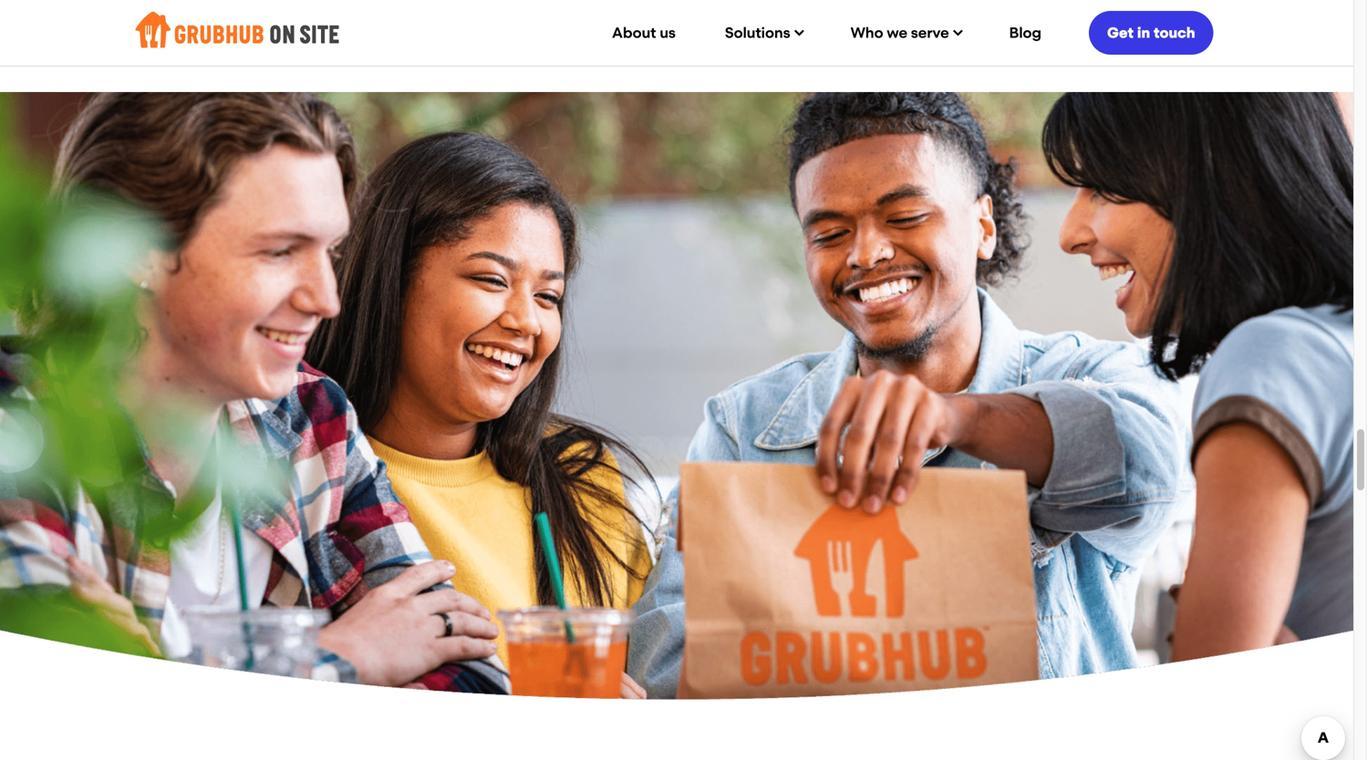 Task type: vqa. For each thing, say whether or not it's contained in the screenshot.
Get in touch 'LINK' at top right
yes



Task type: locate. For each thing, give the bounding box(es) containing it.
blog
[[1010, 24, 1042, 42]]

get
[[1108, 24, 1134, 42]]

who we serve link
[[831, 10, 980, 55]]

get in touch link
[[1089, 8, 1214, 57]]

serve
[[911, 24, 949, 42]]

who
[[851, 24, 884, 42]]



Task type: describe. For each thing, give the bounding box(es) containing it.
us
[[660, 24, 676, 42]]

about us
[[612, 24, 676, 42]]

about us link
[[592, 10, 696, 55]]

about
[[612, 24, 656, 42]]

solutions link
[[705, 10, 822, 55]]

get in touch
[[1108, 24, 1196, 42]]

who we serve
[[851, 24, 949, 42]]

blog link
[[990, 10, 1062, 55]]

touch
[[1154, 24, 1196, 42]]

solutions
[[725, 24, 791, 42]]

in
[[1138, 24, 1151, 42]]

we
[[887, 24, 908, 42]]

grubhub onsite logo image
[[135, 7, 339, 53]]



